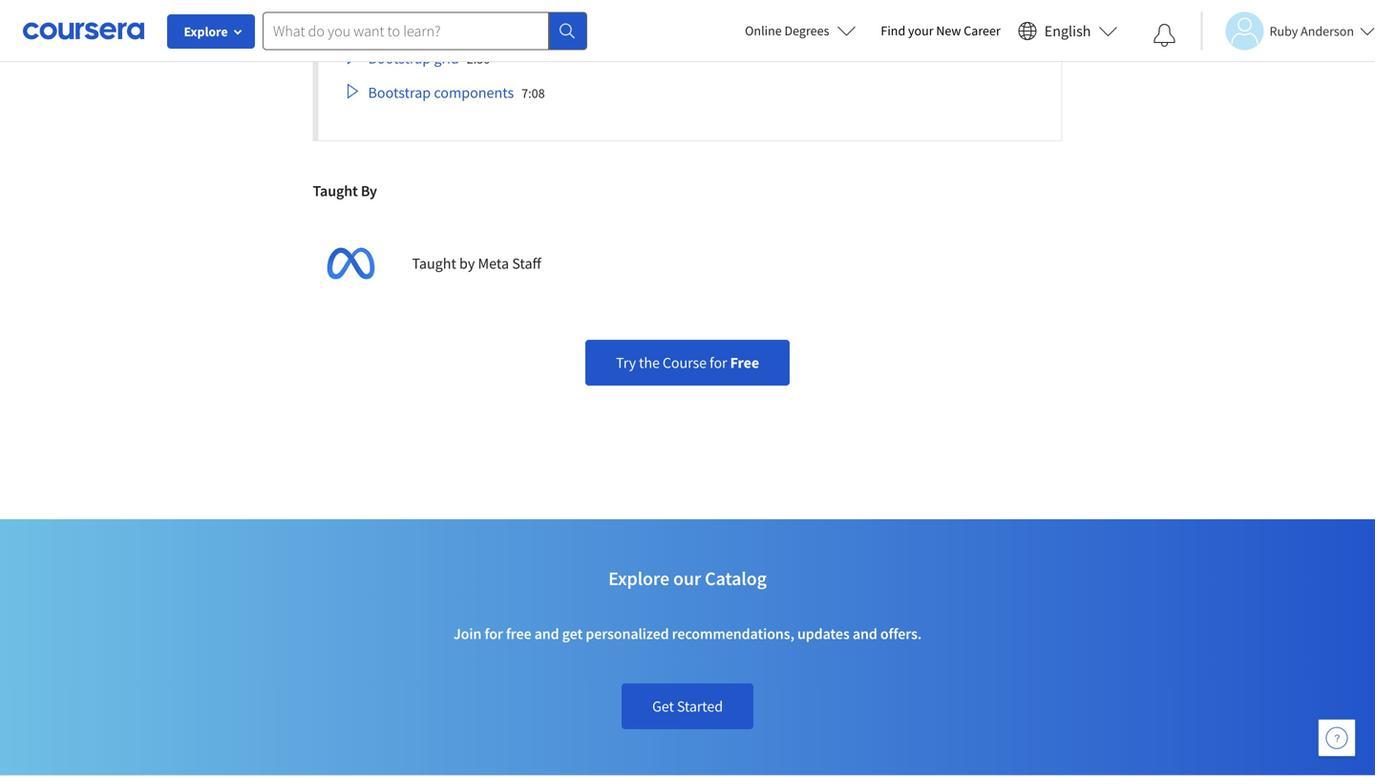 Task type: describe. For each thing, give the bounding box(es) containing it.
personalized
[[586, 624, 669, 644]]

1 and from the left
[[535, 624, 559, 644]]

offers.
[[881, 624, 922, 644]]

online
[[745, 22, 782, 39]]

anderson
[[1301, 22, 1354, 40]]

get started
[[652, 697, 723, 716]]

our
[[673, 567, 701, 591]]

find
[[881, 22, 906, 39]]

try the course for free
[[616, 353, 759, 372]]

ruby anderson
[[1270, 22, 1354, 40]]

0 vertical spatial bootstrap
[[407, 14, 470, 33]]

get
[[652, 697, 674, 716]]

english
[[1045, 21, 1091, 41]]

the
[[639, 353, 660, 372]]

2 and from the left
[[853, 624, 878, 644]]

started
[[677, 697, 723, 716]]

bootstrap for components
[[368, 83, 431, 102]]

updates
[[797, 624, 850, 644]]

recommendations,
[[672, 624, 795, 644]]

taught by
[[313, 181, 377, 200]]

free
[[506, 624, 532, 644]]

bootstrap for grid
[[368, 48, 431, 68]]

explore our catalog
[[609, 567, 767, 591]]

join for free and get personalized recommendations, updates and offers.
[[454, 624, 922, 644]]

get started button
[[622, 684, 754, 729]]

free
[[730, 353, 759, 372]]

meta
[[478, 254, 509, 273]]

using bootstrap styles
[[368, 14, 509, 33]]

components
[[434, 83, 514, 102]]

1 vertical spatial for
[[485, 624, 503, 644]]

coursera image
[[23, 16, 144, 46]]

grid
[[434, 48, 459, 68]]

by
[[361, 181, 377, 200]]

2:56
[[467, 50, 490, 67]]

try
[[616, 353, 636, 372]]

bootstrap components 7:08
[[368, 83, 545, 102]]

online degrees
[[745, 22, 829, 39]]



Task type: locate. For each thing, give the bounding box(es) containing it.
7:08
[[522, 84, 545, 101]]

1 horizontal spatial taught
[[412, 254, 456, 273]]

None search field
[[263, 12, 587, 50]]

1 horizontal spatial for
[[710, 353, 727, 372]]

using bootstrap styles link
[[345, 14, 540, 34]]

staff
[[512, 254, 541, 273]]

taught for taught by
[[313, 181, 358, 200]]

taught for taught by meta staff
[[412, 254, 456, 273]]

by
[[459, 254, 475, 273]]

0 vertical spatial explore
[[184, 23, 228, 40]]

catalog
[[705, 567, 767, 591]]

styles
[[473, 14, 509, 33]]

0 vertical spatial taught
[[313, 181, 358, 200]]

ruby anderson button
[[1201, 12, 1375, 50]]

online degrees button
[[730, 10, 871, 52]]

join
[[454, 624, 482, 644]]

course
[[663, 353, 707, 372]]

explore for explore our catalog
[[609, 567, 670, 591]]

and left "get"
[[535, 624, 559, 644]]

0 vertical spatial for
[[710, 353, 727, 372]]

your
[[908, 22, 934, 39]]

career
[[964, 22, 1001, 39]]

bootstrap down bootstrap grid 2:56
[[368, 83, 431, 102]]

taught left "by"
[[313, 181, 358, 200]]

What do you want to learn? text field
[[263, 12, 549, 50]]

explore inside dropdown button
[[184, 23, 228, 40]]

explore for explore
[[184, 23, 228, 40]]

explore button
[[167, 14, 255, 49]]

for
[[710, 353, 727, 372], [485, 624, 503, 644]]

explore
[[184, 23, 228, 40], [609, 567, 670, 591]]

0 horizontal spatial taught
[[313, 181, 358, 200]]

bootstrap grid 2:56
[[368, 48, 490, 68]]

1 horizontal spatial explore
[[609, 567, 670, 591]]

english button
[[1010, 0, 1126, 62]]

find your new career link
[[871, 19, 1010, 43]]

and
[[535, 624, 559, 644], [853, 624, 878, 644]]

2 vertical spatial bootstrap
[[368, 83, 431, 102]]

find your new career
[[881, 22, 1001, 39]]

using
[[368, 14, 404, 33]]

taught by meta staff
[[412, 254, 541, 273]]

get
[[562, 624, 583, 644]]

0 horizontal spatial for
[[485, 624, 503, 644]]

new
[[936, 22, 961, 39]]

1 horizontal spatial and
[[853, 624, 878, 644]]

bootstrap
[[407, 14, 470, 33], [368, 48, 431, 68], [368, 83, 431, 102]]

degrees
[[785, 22, 829, 39]]

help center image
[[1326, 727, 1349, 750]]

bootstrap down using
[[368, 48, 431, 68]]

1 vertical spatial explore
[[609, 567, 670, 591]]

and left offers.
[[853, 624, 878, 644]]

1 vertical spatial taught
[[412, 254, 456, 273]]

taught left by
[[412, 254, 456, 273]]

taught by meta staff image
[[313, 225, 389, 302]]

show notifications image
[[1153, 24, 1176, 47]]

1 vertical spatial bootstrap
[[368, 48, 431, 68]]

0 horizontal spatial explore
[[184, 23, 228, 40]]

0 horizontal spatial and
[[535, 624, 559, 644]]

taught
[[313, 181, 358, 200], [412, 254, 456, 273]]

ruby
[[1270, 22, 1298, 40]]

bootstrap up grid
[[407, 14, 470, 33]]



Task type: vqa. For each thing, say whether or not it's contained in the screenshot.
24
no



